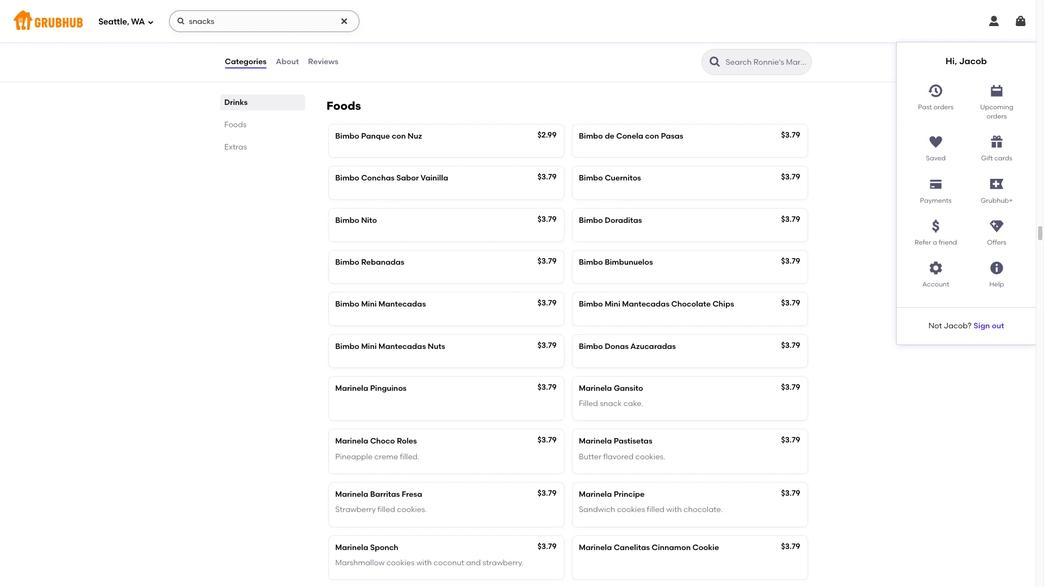 Task type: locate. For each thing, give the bounding box(es) containing it.
bimbo left donas
[[579, 342, 603, 351]]

svg image up refer a friend
[[929, 219, 944, 234]]

1 horizontal spatial filled
[[647, 506, 665, 515]]

0 horizontal spatial cookies.
[[397, 506, 427, 515]]

cookies. down pastisetas
[[636, 453, 666, 462]]

seattle, wa
[[98, 17, 145, 26]]

bimbo mini mantecadas chocolate chips
[[579, 300, 735, 309]]

mini
[[361, 300, 377, 309], [605, 300, 621, 309], [361, 342, 377, 351]]

marinela canelitas cinnamon cookie
[[579, 543, 720, 553]]

filled
[[378, 506, 395, 515], [647, 506, 665, 515]]

azucaradas
[[631, 342, 676, 351]]

$2.99 for reign energy drink
[[782, 38, 801, 48]]

orders inside the upcoming orders
[[987, 113, 1007, 120]]

conchas
[[361, 174, 395, 183]]

0 horizontal spatial with
[[417, 559, 432, 568]]

reign energy drink
[[579, 39, 650, 49]]

categories
[[225, 57, 267, 66]]

hi,
[[946, 56, 958, 66]]

marinela up sandwich
[[579, 490, 612, 500]]

filled down barritas
[[378, 506, 395, 515]]

0 horizontal spatial con
[[392, 132, 406, 141]]

marshmallow cookies with coconut and strawberry.
[[335, 559, 524, 568]]

0 vertical spatial cookies
[[617, 506, 646, 515]]

svg image
[[177, 17, 185, 26], [929, 83, 944, 98], [929, 177, 944, 192], [929, 219, 944, 234], [990, 219, 1005, 234]]

marinela for marinela principe
[[579, 490, 612, 500]]

offers link
[[967, 214, 1028, 248]]

bimbo left de
[[579, 132, 603, 141]]

filled up marinela canelitas cinnamon cookie
[[647, 506, 665, 515]]

mantecadas for bimbo mini mantecadas
[[379, 300, 426, 309]]

sign
[[974, 321, 991, 331]]

foods tab
[[224, 119, 301, 131]]

1 horizontal spatial cookies
[[617, 506, 646, 515]]

con left pasas
[[646, 132, 660, 141]]

orders for past orders
[[934, 103, 954, 111]]

1 horizontal spatial con
[[646, 132, 660, 141]]

bimbo down bimbo rebanadas
[[335, 300, 360, 309]]

355 ml.
[[335, 2, 362, 11]]

refer a friend
[[915, 239, 958, 247]]

vainilla
[[421, 174, 448, 183]]

355
[[335, 2, 349, 11]]

refer a friend button
[[906, 214, 967, 248]]

0 vertical spatial orders
[[934, 103, 954, 111]]

cookies down the principe
[[617, 506, 646, 515]]

1 con from the left
[[392, 132, 406, 141]]

mantecadas up bimbo mini mantecadas nuts
[[379, 300, 426, 309]]

foods
[[327, 99, 361, 113], [224, 120, 247, 130]]

mantecadas
[[379, 300, 426, 309], [623, 300, 670, 309], [379, 342, 426, 351]]

bimbo up marinela pinguinos
[[335, 342, 360, 351]]

0 horizontal spatial orders
[[934, 103, 954, 111]]

Search Ronnie's Market search field
[[725, 57, 808, 67]]

0 horizontal spatial filled
[[378, 506, 395, 515]]

jacob right "not"
[[944, 321, 968, 331]]

marinela left pinguinos
[[335, 384, 369, 393]]

svg image up offers at the right of page
[[990, 219, 1005, 234]]

svg image inside account link
[[929, 261, 944, 276]]

throttle
[[350, 39, 379, 49]]

bimbo left rebanadas
[[335, 258, 360, 267]]

jacob right hi,
[[960, 56, 988, 66]]

bimbo left nito
[[335, 216, 360, 225]]

not
[[929, 321, 943, 331]]

orders
[[934, 103, 954, 111], [987, 113, 1007, 120]]

bimbo
[[335, 132, 360, 141], [579, 132, 603, 141], [335, 174, 360, 183], [579, 174, 603, 183], [335, 216, 360, 225], [579, 216, 603, 225], [335, 258, 360, 267], [579, 258, 603, 267], [335, 300, 360, 309], [579, 300, 603, 309], [335, 342, 360, 351], [579, 342, 603, 351]]

marinela for marinela pastisetas
[[579, 437, 612, 446]]

1 vertical spatial cookies
[[387, 559, 415, 568]]

2 con from the left
[[646, 132, 660, 141]]

cookies. down the fresa
[[397, 506, 427, 515]]

creme
[[375, 453, 398, 462]]

cuernitos
[[605, 174, 642, 183]]

marshmallow
[[335, 559, 385, 568]]

mini down bimbo rebanadas
[[361, 300, 377, 309]]

1 horizontal spatial foods
[[327, 99, 361, 113]]

de
[[605, 132, 615, 141]]

bimbo left conchas at the top of the page
[[335, 174, 360, 183]]

foods up bimbo panque con nuz
[[327, 99, 361, 113]]

mini down the bimbo bimbunuelos
[[605, 300, 621, 309]]

marinela for marinela barritas fresa
[[335, 490, 369, 500]]

with left coconut
[[417, 559, 432, 568]]

grubhub+
[[981, 197, 1014, 204]]

16
[[335, 55, 343, 64]]

1 horizontal spatial orders
[[987, 113, 1007, 120]]

principe
[[614, 490, 645, 500]]

marinela up pineapple
[[335, 437, 369, 446]]

0 horizontal spatial cookies
[[387, 559, 415, 568]]

marinela up strawberry on the bottom
[[335, 490, 369, 500]]

sandwich cookies filled with chocolate.
[[579, 506, 723, 515]]

0 horizontal spatial foods
[[224, 120, 247, 130]]

mantecadas for bimbo mini mantecadas chocolate chips
[[623, 300, 670, 309]]

nuts
[[428, 342, 445, 351]]

past orders link
[[906, 79, 967, 122]]

bimbo left cuernitos on the top
[[579, 174, 603, 183]]

filled snack cake.
[[579, 399, 644, 409]]

$3.79
[[782, 131, 801, 140], [538, 173, 557, 182], [782, 173, 801, 182], [538, 215, 557, 224], [782, 215, 801, 224], [538, 257, 557, 266], [782, 257, 801, 266], [538, 299, 557, 308], [782, 299, 801, 308], [538, 341, 557, 350], [782, 341, 801, 350], [538, 383, 557, 392], [782, 383, 801, 392], [538, 436, 557, 445], [782, 436, 801, 445], [538, 489, 557, 498], [782, 489, 801, 498], [538, 542, 557, 552], [782, 542, 801, 552]]

marinela up marshmallow
[[335, 543, 369, 553]]

doraditas
[[605, 216, 642, 225]]

coconut
[[434, 559, 465, 568]]

1 vertical spatial cookies.
[[397, 506, 427, 515]]

marinela left canelitas
[[579, 543, 612, 553]]

1 horizontal spatial cookies.
[[636, 453, 666, 462]]

bimbunuelos
[[605, 258, 653, 267]]

marinela up filled
[[579, 384, 612, 393]]

past
[[919, 103, 933, 111]]

orders for upcoming orders
[[987, 113, 1007, 120]]

bimbo nito
[[335, 216, 377, 225]]

con
[[392, 132, 406, 141], [646, 132, 660, 141]]

energy
[[602, 39, 628, 49]]

orders right past
[[934, 103, 954, 111]]

bimbo de conela con pasas
[[579, 132, 684, 141]]

svg image up payments
[[929, 177, 944, 192]]

cookies for sponch
[[387, 559, 415, 568]]

bimbo down the bimbo bimbunuelos
[[579, 300, 603, 309]]

0 vertical spatial jacob
[[960, 56, 988, 66]]

marinela pastisetas
[[579, 437, 653, 446]]

pinguinos
[[370, 384, 407, 393]]

orders down "upcoming"
[[987, 113, 1007, 120]]

jacob for hi,
[[960, 56, 988, 66]]

Search for food, convenience, alcohol... search field
[[169, 10, 359, 32]]

bimbo donas azucaradas
[[579, 342, 676, 351]]

bimbo for bimbo donas azucaradas
[[579, 342, 603, 351]]

bimbo mini mantecadas nuts
[[335, 342, 445, 351]]

marinela up butter
[[579, 437, 612, 446]]

bimbo left doraditas
[[579, 216, 603, 225]]

mini up marinela pinguinos
[[361, 342, 377, 351]]

1 vertical spatial foods
[[224, 120, 247, 130]]

svg image inside refer a friend button
[[929, 219, 944, 234]]

butter flavored cookies.
[[579, 453, 666, 462]]

with left chocolate.
[[667, 506, 682, 515]]

svg image inside offers link
[[990, 219, 1005, 234]]

pastisetas
[[614, 437, 653, 446]]

cookies down sponch
[[387, 559, 415, 568]]

con left nuz
[[392, 132, 406, 141]]

svg image for offers
[[990, 219, 1005, 234]]

$2.99 for full throttle
[[538, 38, 557, 48]]

oz.
[[344, 55, 355, 64]]

1 vertical spatial orders
[[987, 113, 1007, 120]]

cookies. for marinela pastisetas
[[636, 453, 666, 462]]

grubhub plus flag logo image
[[991, 179, 1004, 189]]

0 vertical spatial foods
[[327, 99, 361, 113]]

payments
[[921, 197, 952, 204]]

filled
[[579, 399, 598, 409]]

$2.99
[[538, 38, 557, 48], [782, 38, 801, 48], [538, 131, 557, 140]]

upcoming
[[981, 103, 1014, 111]]

drinks
[[224, 98, 248, 107]]

chocolate.
[[684, 506, 723, 515]]

bimbo for bimbo mini mantecadas chocolate chips
[[579, 300, 603, 309]]

svg image up the past orders at right
[[929, 83, 944, 98]]

1 vertical spatial jacob
[[944, 321, 968, 331]]

marinela for marinela canelitas cinnamon cookie
[[579, 543, 612, 553]]

1 horizontal spatial with
[[667, 506, 682, 515]]

bimbo doraditas
[[579, 216, 642, 225]]

bimbo left panque
[[335, 132, 360, 141]]

cookie
[[693, 543, 720, 553]]

pineapple
[[335, 453, 373, 462]]

1 vertical spatial with
[[417, 559, 432, 568]]

foods up extras
[[224, 120, 247, 130]]

conela
[[617, 132, 644, 141]]

bimbo for bimbo conchas sabor vainilla
[[335, 174, 360, 183]]

categories button
[[224, 42, 267, 82]]

sabor
[[397, 174, 419, 183]]

strawberry.
[[483, 559, 524, 568]]

about
[[276, 57, 299, 66]]

mantecadas up the azucaradas
[[623, 300, 670, 309]]

0 vertical spatial cookies.
[[636, 453, 666, 462]]

bimbo left the bimbunuelos
[[579, 258, 603, 267]]

svg image inside payments link
[[929, 177, 944, 192]]

bimbo for bimbo bimbunuelos
[[579, 258, 603, 267]]

svg image inside past orders link
[[929, 83, 944, 98]]

sign out button
[[974, 317, 1005, 336]]

mantecadas left "nuts"
[[379, 342, 426, 351]]

account
[[923, 281, 950, 289]]

foods inside foods tab
[[224, 120, 247, 130]]

svg image
[[988, 15, 1001, 28], [1015, 15, 1028, 28], [340, 17, 349, 26], [147, 19, 154, 25], [990, 83, 1005, 98], [929, 135, 944, 150], [990, 135, 1005, 150], [929, 261, 944, 276], [990, 261, 1005, 276]]

svg image for payments
[[929, 177, 944, 192]]

cookies. for marinela barritas fresa
[[397, 506, 427, 515]]



Task type: vqa. For each thing, say whether or not it's contained in the screenshot.


Task type: describe. For each thing, give the bounding box(es) containing it.
saved
[[927, 155, 946, 162]]

bimbo for bimbo doraditas
[[579, 216, 603, 225]]

?
[[968, 321, 972, 331]]

extras tab
[[224, 141, 301, 153]]

marinela pinguinos
[[335, 384, 407, 393]]

chocolate
[[672, 300, 711, 309]]

full
[[335, 39, 348, 49]]

and
[[466, 559, 481, 568]]

bimbo for bimbo panque con nuz
[[335, 132, 360, 141]]

past orders
[[919, 103, 954, 111]]

pasas
[[661, 132, 684, 141]]

choco
[[370, 437, 395, 446]]

cookies for principe
[[617, 506, 646, 515]]

strawberry
[[335, 506, 376, 515]]

gift cards
[[982, 155, 1013, 162]]

sandwich
[[579, 506, 616, 515]]

a
[[933, 239, 938, 247]]

flavored
[[604, 453, 634, 462]]

donas
[[605, 342, 629, 351]]

mini for bimbo mini mantecadas
[[361, 300, 377, 309]]

wa
[[131, 17, 145, 26]]

bimbo for bimbo mini mantecadas nuts
[[335, 342, 360, 351]]

marinela for marinela choco roles
[[335, 437, 369, 446]]

pineapple creme filled.
[[335, 453, 420, 462]]

bimbo for bimbo de conela con pasas
[[579, 132, 603, 141]]

drinks tab
[[224, 97, 301, 108]]

friend
[[939, 239, 958, 247]]

roles
[[397, 437, 417, 446]]

355 ml. button
[[329, 0, 564, 23]]

main navigation navigation
[[0, 0, 1037, 345]]

marinela sponch
[[335, 543, 399, 553]]

bimbo bimbunuelos
[[579, 258, 653, 267]]

reviews
[[308, 57, 339, 66]]

extras
[[224, 143, 247, 152]]

bimbo rebanadas
[[335, 258, 405, 267]]

payments link
[[906, 172, 967, 206]]

gift cards link
[[967, 130, 1028, 164]]

account link
[[906, 257, 967, 290]]

upcoming orders link
[[967, 79, 1028, 122]]

sponch
[[370, 543, 399, 553]]

drink
[[630, 39, 650, 49]]

svg image for refer a friend
[[929, 219, 944, 234]]

nito
[[361, 216, 377, 225]]

help button
[[967, 257, 1028, 290]]

seattle,
[[98, 17, 129, 26]]

about button
[[275, 42, 300, 82]]

svg image right wa
[[177, 17, 185, 26]]

bimbo mini mantecadas
[[335, 300, 426, 309]]

cards
[[995, 155, 1013, 162]]

snack
[[600, 399, 622, 409]]

gansito
[[614, 384, 644, 393]]

grubhub+ button
[[967, 172, 1028, 206]]

bimbo for bimbo rebanadas
[[335, 258, 360, 267]]

bimbo cuernitos
[[579, 174, 642, 183]]

not jacob ? sign out
[[929, 321, 1005, 331]]

marinela for marinela sponch
[[335, 543, 369, 553]]

reign
[[579, 39, 601, 49]]

1 filled from the left
[[378, 506, 395, 515]]

svg image inside 'saved' link
[[929, 135, 944, 150]]

full throttle
[[335, 39, 379, 49]]

marinela choco roles
[[335, 437, 417, 446]]

marinela principe
[[579, 490, 645, 500]]

mini for bimbo mini mantecadas nuts
[[361, 342, 377, 351]]

panque
[[361, 132, 390, 141]]

reviews button
[[308, 42, 339, 82]]

strawberry filled cookies.
[[335, 506, 427, 515]]

mantecadas for bimbo mini mantecadas nuts
[[379, 342, 426, 351]]

upcoming orders
[[981, 103, 1014, 120]]

marinela for marinela gansito
[[579, 384, 612, 393]]

bimbo for bimbo mini mantecadas
[[335, 300, 360, 309]]

refer
[[915, 239, 932, 247]]

fresa
[[402, 490, 423, 500]]

svg image inside help button
[[990, 261, 1005, 276]]

16 oz.
[[335, 55, 355, 64]]

barritas
[[370, 490, 400, 500]]

ml.
[[351, 2, 362, 11]]

cake.
[[624, 399, 644, 409]]

butter
[[579, 453, 602, 462]]

saved link
[[906, 130, 967, 164]]

chips
[[713, 300, 735, 309]]

canelitas
[[614, 543, 650, 553]]

2 filled from the left
[[647, 506, 665, 515]]

marinela barritas fresa
[[335, 490, 423, 500]]

jacob for not
[[944, 321, 968, 331]]

svg image inside gift cards link
[[990, 135, 1005, 150]]

mini for bimbo mini mantecadas chocolate chips
[[605, 300, 621, 309]]

bimbo for bimbo cuernitos
[[579, 174, 603, 183]]

gift
[[982, 155, 994, 162]]

rebanadas
[[361, 258, 405, 267]]

svg image inside upcoming orders link
[[990, 83, 1005, 98]]

offers
[[988, 239, 1007, 247]]

search icon image
[[709, 56, 722, 69]]

0 vertical spatial with
[[667, 506, 682, 515]]

help
[[990, 281, 1005, 289]]

bimbo for bimbo nito
[[335, 216, 360, 225]]

svg image for past orders
[[929, 83, 944, 98]]

marinela for marinela pinguinos
[[335, 384, 369, 393]]



